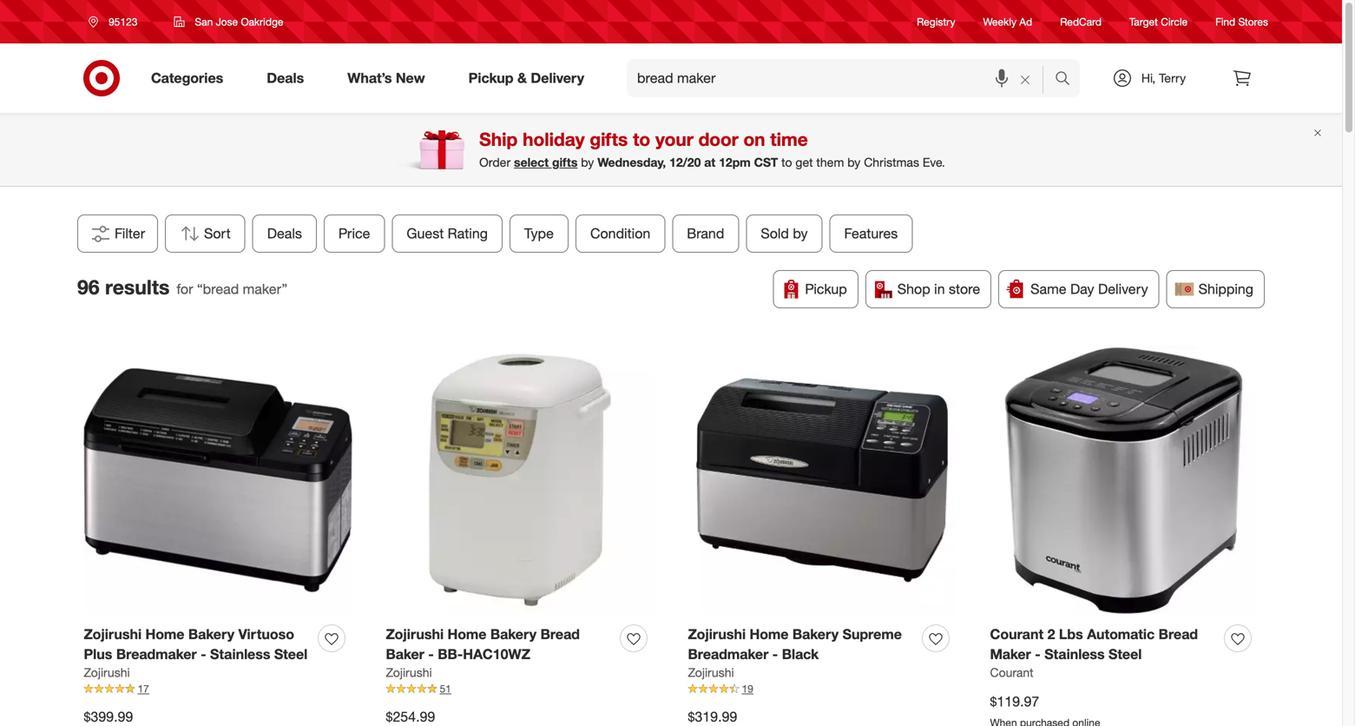 Task type: locate. For each thing, give the bounding box(es) containing it.
steel inside zojirushi home bakery virtuoso plus breadmaker - stainless steel
[[274, 646, 308, 663]]

zojirushi up 19
[[688, 626, 746, 643]]

brand button
[[673, 215, 740, 253]]

1 horizontal spatial delivery
[[1099, 281, 1149, 297]]

bread inside zojirushi home bakery bread baker - bb-hac10wz
[[541, 626, 580, 643]]

2 courant from the top
[[991, 665, 1034, 680]]

christmas
[[864, 155, 920, 170]]

2 bakery from the left
[[491, 626, 537, 643]]

steel inside courant 2 lbs automatic bread maker - stainless steel
[[1109, 646, 1143, 663]]

2 - from the left
[[428, 646, 434, 663]]

zojirushi
[[84, 626, 142, 643], [386, 626, 444, 643], [688, 626, 746, 643], [84, 665, 130, 680], [386, 665, 432, 680], [688, 665, 734, 680]]

breadmaker inside zojirushi home bakery supreme breadmaker - black
[[688, 646, 769, 663]]

1 horizontal spatial bakery
[[491, 626, 537, 643]]

hi, terry
[[1142, 70, 1187, 86]]

0 vertical spatial gifts
[[590, 128, 628, 150]]

pickup & delivery link
[[454, 59, 606, 97]]

gifts up wednesday,
[[590, 128, 628, 150]]

bread right automatic
[[1159, 626, 1199, 643]]

1 breadmaker from the left
[[116, 646, 197, 663]]

target
[[1130, 15, 1159, 28]]

sold by button
[[746, 215, 823, 253]]

bakery up black in the right of the page
[[793, 626, 839, 643]]

find
[[1216, 15, 1236, 28]]

price
[[339, 225, 370, 242]]

stainless down virtuoso
[[210, 646, 270, 663]]

zojirushi home bakery bread baker - bb-hac10wz image
[[386, 346, 654, 615], [386, 346, 654, 615]]

1 zojirushi link from the left
[[84, 664, 130, 682]]

1 stainless from the left
[[210, 646, 270, 663]]

0 vertical spatial to
[[633, 128, 651, 150]]

1 horizontal spatial zojirushi link
[[386, 664, 432, 682]]

zojirushi up $319.99
[[688, 665, 734, 680]]

4 - from the left
[[1036, 646, 1041, 663]]

zojirushi link down the baker
[[386, 664, 432, 682]]

home inside zojirushi home bakery virtuoso plus breadmaker - stainless steel
[[146, 626, 184, 643]]

delivery for pickup & delivery
[[531, 70, 585, 86]]

stainless inside zojirushi home bakery virtuoso plus breadmaker - stainless steel
[[210, 646, 270, 663]]

-
[[201, 646, 206, 663], [428, 646, 434, 663], [773, 646, 778, 663], [1036, 646, 1041, 663]]

1 vertical spatial deals
[[267, 225, 302, 242]]

2 home from the left
[[448, 626, 487, 643]]

0 vertical spatial delivery
[[531, 70, 585, 86]]

0 horizontal spatial to
[[633, 128, 651, 150]]

19 link
[[688, 682, 957, 697]]

bakery up hac10wz
[[491, 626, 537, 643]]

2 horizontal spatial home
[[750, 626, 789, 643]]

deals for deals link
[[267, 70, 304, 86]]

- up 17 'link'
[[201, 646, 206, 663]]

breadmaker up 19
[[688, 646, 769, 663]]

jose
[[216, 15, 238, 28]]

by right sold
[[793, 225, 808, 242]]

deals down oakridge
[[267, 70, 304, 86]]

get
[[796, 155, 813, 170]]

day
[[1071, 281, 1095, 297]]

gifts
[[590, 128, 628, 150], [552, 155, 578, 170]]

1 horizontal spatial by
[[793, 225, 808, 242]]

sold by
[[761, 225, 808, 242]]

1 horizontal spatial steel
[[1109, 646, 1143, 663]]

0 horizontal spatial bakery
[[188, 626, 235, 643]]

bakery inside zojirushi home bakery virtuoso plus breadmaker - stainless steel
[[188, 626, 235, 643]]

0 horizontal spatial steel
[[274, 646, 308, 663]]

0 horizontal spatial by
[[581, 155, 594, 170]]

home up 17
[[146, 626, 184, 643]]

categories
[[151, 70, 223, 86]]

bakery inside zojirushi home bakery bread baker - bb-hac10wz
[[491, 626, 537, 643]]

1 horizontal spatial breadmaker
[[688, 646, 769, 663]]

stainless inside courant 2 lbs automatic bread maker - stainless steel
[[1045, 646, 1105, 663]]

delivery inside button
[[1099, 281, 1149, 297]]

deals inside button
[[267, 225, 302, 242]]

2 breadmaker from the left
[[688, 646, 769, 663]]

shop in store button
[[866, 270, 992, 308]]

steel down virtuoso
[[274, 646, 308, 663]]

home inside zojirushi home bakery supreme breadmaker - black
[[750, 626, 789, 643]]

zojirushi link down plus
[[84, 664, 130, 682]]

holiday
[[523, 128, 585, 150]]

zojirushi home bakery virtuoso plus breadmaker - stainless steel image
[[84, 346, 352, 615], [84, 346, 352, 615]]

pickup & delivery
[[469, 70, 585, 86]]

2 stainless from the left
[[1045, 646, 1105, 663]]

- left bb-
[[428, 646, 434, 663]]

zojirushi up the baker
[[386, 626, 444, 643]]

1 bread from the left
[[541, 626, 580, 643]]

1 vertical spatial gifts
[[552, 155, 578, 170]]

0 vertical spatial pickup
[[469, 70, 514, 86]]

deals for the deals button
[[267, 225, 302, 242]]

courant up maker
[[991, 626, 1044, 643]]

1 vertical spatial to
[[782, 155, 793, 170]]

zojirushi home bakery supreme breadmaker - black link
[[688, 624, 916, 664]]

2 bread from the left
[[1159, 626, 1199, 643]]

2 zojirushi link from the left
[[386, 664, 432, 682]]

by down holiday
[[581, 155, 594, 170]]

stainless for bakery
[[210, 646, 270, 663]]

delivery for same day delivery
[[1099, 281, 1149, 297]]

$399.99
[[84, 708, 133, 725]]

pickup for pickup
[[805, 281, 847, 297]]

1 horizontal spatial bread
[[1159, 626, 1199, 643]]

to up wednesday,
[[633, 128, 651, 150]]

shop in store
[[898, 281, 981, 297]]

time
[[771, 128, 808, 150]]

delivery right &
[[531, 70, 585, 86]]

zojirushi up plus
[[84, 626, 142, 643]]

3 - from the left
[[773, 646, 778, 663]]

courant inside courant 2 lbs automatic bread maker - stainless steel
[[991, 626, 1044, 643]]

1 horizontal spatial stainless
[[1045, 646, 1105, 663]]

hi,
[[1142, 70, 1156, 86]]

to left get
[[782, 155, 793, 170]]

deals up maker"
[[267, 225, 302, 242]]

1 - from the left
[[201, 646, 206, 663]]

find stores link
[[1216, 14, 1269, 29]]

pickup down the sold by button
[[805, 281, 847, 297]]

stainless
[[210, 646, 270, 663], [1045, 646, 1105, 663]]

2 deals from the top
[[267, 225, 302, 242]]

zojirushi home bakery virtuoso plus breadmaker - stainless steel
[[84, 626, 308, 663]]

0 horizontal spatial delivery
[[531, 70, 585, 86]]

circle
[[1161, 15, 1188, 28]]

1 vertical spatial pickup
[[805, 281, 847, 297]]

bread up 51 link
[[541, 626, 580, 643]]

1 horizontal spatial home
[[448, 626, 487, 643]]

1 vertical spatial courant
[[991, 665, 1034, 680]]

price button
[[324, 215, 385, 253]]

guest
[[407, 225, 444, 242]]

breadmaker
[[116, 646, 197, 663], [688, 646, 769, 663]]

pickup button
[[773, 270, 859, 308]]

1 steel from the left
[[274, 646, 308, 663]]

eve.
[[923, 155, 946, 170]]

courant
[[991, 626, 1044, 643], [991, 665, 1034, 680]]

bakery left virtuoso
[[188, 626, 235, 643]]

0 horizontal spatial stainless
[[210, 646, 270, 663]]

0 vertical spatial courant
[[991, 626, 1044, 643]]

zojirushi link
[[84, 664, 130, 682], [386, 664, 432, 682], [688, 664, 734, 682]]

zojirushi home bakery bread baker - bb-hac10wz link
[[386, 624, 614, 664]]

0 horizontal spatial zojirushi link
[[84, 664, 130, 682]]

zojirushi home bakery supreme breadmaker - black image
[[688, 346, 957, 615], [688, 346, 957, 615]]

3 bakery from the left
[[793, 626, 839, 643]]

0 vertical spatial deals
[[267, 70, 304, 86]]

zojirushi link for baker
[[386, 664, 432, 682]]

delivery right the day
[[1099, 281, 1149, 297]]

pickup inside pickup & delivery link
[[469, 70, 514, 86]]

pickup inside the pickup 'button'
[[805, 281, 847, 297]]

steel down automatic
[[1109, 646, 1143, 663]]

home for black
[[750, 626, 789, 643]]

51
[[440, 682, 452, 695]]

sort button
[[165, 215, 246, 253]]

1 vertical spatial delivery
[[1099, 281, 1149, 297]]

weekly ad link
[[984, 14, 1033, 29]]

2 horizontal spatial bakery
[[793, 626, 839, 643]]

2 steel from the left
[[1109, 646, 1143, 663]]

What can we help you find? suggestions appear below search field
[[627, 59, 1060, 97]]

courant for courant
[[991, 665, 1034, 680]]

3 zojirushi link from the left
[[688, 664, 734, 682]]

breadmaker up 17
[[116, 646, 197, 663]]

courant 2 lbs automatic bread maker - stainless steel image
[[991, 346, 1259, 615], [991, 346, 1259, 615]]

by
[[581, 155, 594, 170], [848, 155, 861, 170], [793, 225, 808, 242]]

2 horizontal spatial zojirushi link
[[688, 664, 734, 682]]

home inside zojirushi home bakery bread baker - bb-hac10wz
[[448, 626, 487, 643]]

3 home from the left
[[750, 626, 789, 643]]

stainless for lbs
[[1045, 646, 1105, 663]]

51 link
[[386, 682, 654, 697]]

select
[[514, 155, 549, 170]]

0 horizontal spatial bread
[[541, 626, 580, 643]]

home up bb-
[[448, 626, 487, 643]]

shipping
[[1199, 281, 1254, 297]]

1 courant from the top
[[991, 626, 1044, 643]]

0 horizontal spatial home
[[146, 626, 184, 643]]

stainless down lbs
[[1045, 646, 1105, 663]]

1 horizontal spatial pickup
[[805, 281, 847, 297]]

19
[[742, 682, 754, 695]]

zojirushi home bakery virtuoso plus breadmaker - stainless steel link
[[84, 624, 311, 664]]

1 bakery from the left
[[188, 626, 235, 643]]

steel for virtuoso
[[274, 646, 308, 663]]

1 home from the left
[[146, 626, 184, 643]]

- inside courant 2 lbs automatic bread maker - stainless steel
[[1036, 646, 1041, 663]]

- inside zojirushi home bakery bread baker - bb-hac10wz
[[428, 646, 434, 663]]

maker"
[[243, 281, 288, 298]]

maker
[[991, 646, 1032, 663]]

breadmaker inside zojirushi home bakery virtuoso plus breadmaker - stainless steel
[[116, 646, 197, 663]]

deals button
[[253, 215, 317, 253]]

- left black in the right of the page
[[773, 646, 778, 663]]

pickup left &
[[469, 70, 514, 86]]

0 horizontal spatial breadmaker
[[116, 646, 197, 663]]

0 horizontal spatial pickup
[[469, 70, 514, 86]]

96 results for "bread maker"
[[77, 275, 288, 299]]

plus
[[84, 646, 112, 663]]

by inside the sold by button
[[793, 225, 808, 242]]

zojirushi link up $319.99
[[688, 664, 734, 682]]

by right them
[[848, 155, 861, 170]]

bakery
[[188, 626, 235, 643], [491, 626, 537, 643], [793, 626, 839, 643]]

gifts down holiday
[[552, 155, 578, 170]]

virtuoso
[[238, 626, 294, 643]]

courant down maker
[[991, 665, 1034, 680]]

zojirushi down plus
[[84, 665, 130, 680]]

- right maker
[[1036, 646, 1041, 663]]

target circle link
[[1130, 14, 1188, 29]]

deals
[[267, 70, 304, 86], [267, 225, 302, 242]]

home up black in the right of the page
[[750, 626, 789, 643]]

new
[[396, 70, 425, 86]]

san
[[195, 15, 213, 28]]

$254.99
[[386, 708, 435, 725]]

bread
[[541, 626, 580, 643], [1159, 626, 1199, 643]]

1 deals from the top
[[267, 70, 304, 86]]



Task type: vqa. For each thing, say whether or not it's contained in the screenshot.
2nd Home from left
yes



Task type: describe. For each thing, give the bounding box(es) containing it.
0 horizontal spatial gifts
[[552, 155, 578, 170]]

$319.99
[[688, 708, 738, 725]]

ship holiday gifts to your door on time order select gifts by wednesday, 12/20 at 12pm cst to get them by christmas eve.
[[480, 128, 946, 170]]

bread inside courant 2 lbs automatic bread maker - stainless steel
[[1159, 626, 1199, 643]]

features
[[845, 225, 898, 242]]

oakridge
[[241, 15, 284, 28]]

type button
[[510, 215, 569, 253]]

steel for automatic
[[1109, 646, 1143, 663]]

what's
[[348, 70, 392, 86]]

terry
[[1160, 70, 1187, 86]]

redcard
[[1061, 15, 1102, 28]]

search
[[1047, 71, 1089, 88]]

target circle
[[1130, 15, 1188, 28]]

brand
[[687, 225, 725, 242]]

guest rating button
[[392, 215, 503, 253]]

95123
[[109, 15, 138, 28]]

shipping button
[[1167, 270, 1265, 308]]

96
[[77, 275, 100, 299]]

automatic
[[1088, 626, 1155, 643]]

bakery for hac10wz
[[491, 626, 537, 643]]

home for bb-
[[448, 626, 487, 643]]

courant 2 lbs automatic bread maker - stainless steel link
[[991, 624, 1218, 664]]

order
[[480, 155, 511, 170]]

for
[[177, 281, 193, 298]]

stores
[[1239, 15, 1269, 28]]

&
[[518, 70, 527, 86]]

cst
[[754, 155, 778, 170]]

guest rating
[[407, 225, 488, 242]]

deals link
[[252, 59, 326, 97]]

registry
[[917, 15, 956, 28]]

- inside zojirushi home bakery supreme breadmaker - black
[[773, 646, 778, 663]]

zojirushi link for plus
[[84, 664, 130, 682]]

zojirushi link for breadmaker
[[688, 664, 734, 682]]

wednesday,
[[598, 155, 666, 170]]

zojirushi down the baker
[[386, 665, 432, 680]]

"bread
[[197, 281, 239, 298]]

$119.97
[[991, 693, 1040, 710]]

supreme
[[843, 626, 902, 643]]

ship
[[480, 128, 518, 150]]

weekly ad
[[984, 15, 1033, 28]]

pickup for pickup & delivery
[[469, 70, 514, 86]]

black
[[782, 646, 819, 663]]

bb-
[[438, 646, 463, 663]]

12pm
[[719, 155, 751, 170]]

weekly
[[984, 15, 1017, 28]]

at
[[705, 155, 716, 170]]

features button
[[830, 215, 913, 253]]

same day delivery
[[1031, 281, 1149, 297]]

95123 button
[[77, 6, 156, 37]]

1 horizontal spatial to
[[782, 155, 793, 170]]

17
[[138, 682, 149, 695]]

12/20
[[670, 155, 701, 170]]

what's new
[[348, 70, 425, 86]]

ad
[[1020, 15, 1033, 28]]

2 horizontal spatial by
[[848, 155, 861, 170]]

bakery for stainless
[[188, 626, 235, 643]]

condition
[[591, 225, 651, 242]]

zojirushi home bakery supreme breadmaker - black
[[688, 626, 902, 663]]

your
[[656, 128, 694, 150]]

sold
[[761, 225, 790, 242]]

bakery inside zojirushi home bakery supreme breadmaker - black
[[793, 626, 839, 643]]

redcard link
[[1061, 14, 1102, 29]]

zojirushi inside zojirushi home bakery bread baker - bb-hac10wz
[[386, 626, 444, 643]]

1 horizontal spatial gifts
[[590, 128, 628, 150]]

them
[[817, 155, 845, 170]]

hac10wz
[[463, 646, 531, 663]]

results
[[105, 275, 170, 299]]

san jose oakridge button
[[163, 6, 295, 37]]

courant 2 lbs automatic bread maker - stainless steel
[[991, 626, 1199, 663]]

same
[[1031, 281, 1067, 297]]

zojirushi inside zojirushi home bakery supreme breadmaker - black
[[688, 626, 746, 643]]

zojirushi inside zojirushi home bakery virtuoso plus breadmaker - stainless steel
[[84, 626, 142, 643]]

registry link
[[917, 14, 956, 29]]

in
[[935, 281, 946, 297]]

on
[[744, 128, 766, 150]]

home for -
[[146, 626, 184, 643]]

categories link
[[136, 59, 245, 97]]

17 link
[[84, 682, 352, 697]]

condition button
[[576, 215, 666, 253]]

lbs
[[1060, 626, 1084, 643]]

rating
[[448, 225, 488, 242]]

baker
[[386, 646, 425, 663]]

door
[[699, 128, 739, 150]]

search button
[[1047, 59, 1089, 101]]

courant link
[[991, 664, 1034, 682]]

store
[[949, 281, 981, 297]]

- inside zojirushi home bakery virtuoso plus breadmaker - stainless steel
[[201, 646, 206, 663]]

same day delivery button
[[999, 270, 1160, 308]]

zojirushi home bakery bread baker - bb-hac10wz
[[386, 626, 580, 663]]

what's new link
[[333, 59, 447, 97]]

type
[[525, 225, 554, 242]]

san jose oakridge
[[195, 15, 284, 28]]

courant for courant 2 lbs automatic bread maker - stainless steel
[[991, 626, 1044, 643]]



